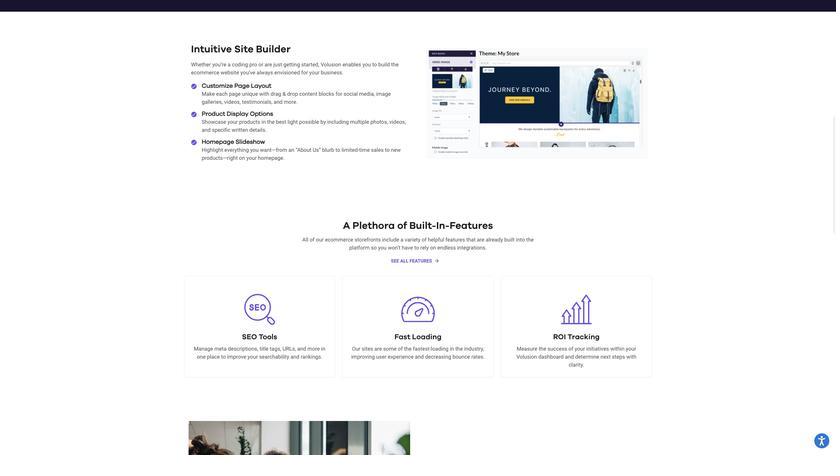 Task type: vqa. For each thing, say whether or not it's contained in the screenshot.
Whether
yes



Task type: describe. For each thing, give the bounding box(es) containing it.
the inside the whether you're a coding pro or are just getting started, volusion enables you to build the ecommerce website you've always envisioned for your business.
[[391, 61, 399, 68]]

media,
[[359, 91, 375, 97]]

page
[[229, 91, 241, 97]]

homepage.
[[258, 155, 285, 161]]

of inside our sites are some of the fastest-loading in the industry, improving user experience and decreasing bounce rates.
[[398, 346, 403, 352]]

manage meta descriptions, title tags, urls, and more in one place to improve your searchability and rankings.
[[194, 346, 325, 360]]

the inside measure the success of your initiatives within your volusion dashboard and determine next steps with clarity.
[[539, 346, 546, 352]]

"about
[[296, 147, 311, 153]]

seo icon image
[[243, 293, 276, 326]]

arrow_forward
[[434, 258, 440, 264]]

want—from
[[260, 147, 287, 153]]

features
[[446, 237, 465, 243]]

homepage
[[202, 139, 234, 145]]

measure the success of your initiatives within your volusion dashboard and determine next steps with clarity.
[[517, 346, 637, 368]]

make
[[202, 91, 215, 97]]

drag
[[271, 91, 281, 97]]

dashboard
[[538, 354, 564, 360]]

in inside product display options showcase your products in the best light possible by including multiple photos, videos, and specific written details.
[[262, 119, 266, 125]]

of up variety
[[397, 221, 407, 231]]

roi
[[553, 334, 566, 341]]

testimonials,
[[242, 99, 272, 105]]

seo
[[242, 334, 257, 341]]

started,
[[301, 61, 319, 68]]

including
[[327, 119, 349, 125]]

all
[[302, 237, 308, 243]]

our
[[316, 237, 324, 243]]

rely
[[420, 245, 429, 251]]

place
[[207, 354, 220, 360]]

have
[[402, 245, 413, 251]]

and inside customize page layout make each page unique with drag & drop content blocks for social media, image galleries, videos, testimonials, and more.
[[274, 99, 283, 105]]

variety
[[405, 237, 420, 243]]

that
[[466, 237, 476, 243]]

into
[[516, 237, 525, 243]]

done for showcase your products in the best light possible by including multiple photos, videos, and specific written details.
[[191, 112, 196, 117]]

are inside the whether you're a coding pro or are just getting started, volusion enables you to build the ecommerce website you've always envisioned for your business.
[[265, 61, 272, 68]]

image
[[376, 91, 391, 97]]

product
[[202, 111, 225, 117]]

ecommerce inside all of our ecommerce storefronts include a variety of helpful features that are already built into the platform so you won't have to rely on endless integrations.
[[325, 237, 353, 243]]

done for make each page unique with drag & drop content blocks for social media, image galleries, videos, testimonials, and more.
[[191, 84, 196, 89]]

to inside manage meta descriptions, title tags, urls, and more in one place to improve your searchability and rankings.
[[221, 354, 226, 360]]

intuitive site builder
[[191, 44, 291, 54]]

your inside homepage slideshow highlight everything you want—from an "about us" blurb to limited-time sales to new products—right on your homepage.
[[246, 155, 257, 161]]

the inside all of our ecommerce storefronts include a variety of helpful features that are already built into the platform so you won't have to rely on endless integrations.
[[526, 237, 534, 243]]

a plethora of built-in-features
[[343, 221, 493, 231]]

business.
[[321, 69, 344, 76]]

your right within
[[626, 346, 636, 352]]

rankings.
[[301, 354, 322, 360]]

plethora
[[353, 221, 395, 231]]

slideshow
[[236, 139, 265, 145]]

coding
[[232, 61, 248, 68]]

each
[[216, 91, 228, 97]]

measure
[[517, 346, 537, 352]]

fast loading
[[395, 334, 442, 341]]

your inside the whether you're a coding pro or are just getting started, volusion enables you to build the ecommerce website you've always envisioned for your business.
[[309, 69, 320, 76]]

all of our ecommerce storefronts include a variety of helpful features that are already built into the platform so you won't have to rely on endless integrations.
[[302, 237, 534, 251]]

with inside measure the success of your initiatives within your volusion dashboard and determine next steps with clarity.
[[627, 354, 637, 360]]

success
[[548, 346, 567, 352]]

bounce
[[453, 354, 470, 360]]

product display options showcase your products in the best light possible by including multiple photos, videos, and specific written details.
[[202, 111, 406, 133]]

builder
[[256, 44, 291, 54]]

you inside all of our ecommerce storefronts include a variety of helpful features that are already built into the platform so you won't have to rely on endless integrations.
[[378, 245, 387, 251]]

build
[[378, 61, 390, 68]]

of right all
[[310, 237, 315, 243]]

display
[[227, 111, 248, 117]]

tags,
[[270, 346, 281, 352]]

increase revenue icon image
[[560, 293, 593, 326]]

videos, inside product display options showcase your products in the best light possible by including multiple photos, videos, and specific written details.
[[389, 119, 406, 125]]

the up bounce
[[455, 346, 463, 352]]

blurb
[[322, 147, 334, 153]]

of up rely
[[422, 237, 427, 243]]

fast
[[395, 334, 410, 341]]

in-
[[436, 221, 450, 231]]

our
[[352, 346, 360, 352]]

tracking
[[568, 334, 600, 341]]

improve
[[227, 354, 246, 360]]

possible
[[299, 119, 319, 125]]

to right blurb
[[336, 147, 340, 153]]

one
[[197, 354, 206, 360]]

for inside customize page layout make each page unique with drag & drop content blocks for social media, image galleries, videos, testimonials, and more.
[[336, 91, 342, 97]]

videos, inside customize page layout make each page unique with drag & drop content blocks for social media, image galleries, videos, testimonials, and more.
[[224, 99, 241, 105]]

us"
[[313, 147, 321, 153]]

site designer image
[[426, 48, 648, 159]]

volusion inside the whether you're a coding pro or are just getting started, volusion enables you to build the ecommerce website you've always envisioned for your business.
[[321, 61, 341, 68]]

determine
[[575, 354, 599, 360]]

sites
[[362, 346, 373, 352]]

industry,
[[464, 346, 484, 352]]

experience
[[388, 354, 414, 360]]

to inside all of our ecommerce storefronts include a variety of helpful features that are already built into the platform so you won't have to rely on endless integrations.
[[414, 245, 419, 251]]

for inside the whether you're a coding pro or are just getting started, volusion enables you to build the ecommerce website you've always envisioned for your business.
[[301, 69, 308, 76]]

products
[[239, 119, 260, 125]]

in for seo
[[321, 346, 325, 352]]

steps
[[612, 354, 625, 360]]

more.
[[284, 99, 298, 105]]

envisioned
[[274, 69, 300, 76]]

our sites are some of the fastest-loading in the industry, improving user experience and decreasing bounce rates.
[[351, 346, 485, 360]]

descriptions,
[[228, 346, 258, 352]]

intuitive
[[191, 44, 232, 54]]

more
[[308, 346, 320, 352]]

platform
[[349, 245, 370, 251]]

you've
[[240, 69, 255, 76]]

include
[[382, 237, 399, 243]]

the inside product display options showcase your products in the best light possible by including multiple photos, videos, and specific written details.
[[267, 119, 275, 125]]

to inside the whether you're a coding pro or are just getting started, volusion enables you to build the ecommerce website you've always envisioned for your business.
[[372, 61, 377, 68]]

you inside homepage slideshow highlight everything you want—from an "about us" blurb to limited-time sales to new products—right on your homepage.
[[250, 147, 259, 153]]

improving
[[351, 354, 375, 360]]



Task type: locate. For each thing, give the bounding box(es) containing it.
0 vertical spatial on
[[239, 155, 245, 161]]

some
[[383, 346, 397, 352]]

your down slideshow
[[246, 155, 257, 161]]

are right the or
[[265, 61, 272, 68]]

0 horizontal spatial in
[[262, 119, 266, 125]]

to left build
[[372, 61, 377, 68]]

are up user
[[374, 346, 382, 352]]

of inside measure the success of your initiatives within your volusion dashboard and determine next steps with clarity.
[[569, 346, 573, 352]]

and inside our sites are some of the fastest-loading in the industry, improving user experience and decreasing bounce rates.
[[415, 354, 424, 360]]

within
[[610, 346, 625, 352]]

done
[[191, 84, 196, 89], [191, 112, 196, 117], [191, 140, 196, 145]]

custom services image
[[188, 421, 410, 455]]

0 vertical spatial with
[[259, 91, 269, 97]]

everything
[[224, 147, 249, 153]]

ecommerce down whether
[[191, 69, 219, 76]]

enables
[[343, 61, 361, 68]]

1 horizontal spatial in
[[321, 346, 325, 352]]

already
[[486, 237, 503, 243]]

by
[[320, 119, 326, 125]]

of up experience
[[398, 346, 403, 352]]

videos, right photos,
[[389, 119, 406, 125]]

volusion
[[321, 61, 341, 68], [517, 354, 537, 360]]

photos,
[[371, 119, 388, 125]]

the up experience
[[404, 346, 412, 352]]

0 horizontal spatial are
[[265, 61, 272, 68]]

the right into
[[526, 237, 534, 243]]

volusion down measure
[[517, 354, 537, 360]]

for left the social on the top left of page
[[336, 91, 342, 97]]

so
[[371, 245, 377, 251]]

unique
[[242, 91, 258, 97]]

0 vertical spatial ecommerce
[[191, 69, 219, 76]]

1 done from the top
[[191, 84, 196, 89]]

written
[[232, 127, 248, 133]]

seo tools
[[242, 334, 277, 341]]

of
[[397, 221, 407, 231], [310, 237, 315, 243], [422, 237, 427, 243], [398, 346, 403, 352], [569, 346, 573, 352]]

and down fastest-
[[415, 354, 424, 360]]

on inside homepage slideshow highlight everything you want—from an "about us" blurb to limited-time sales to new products—right on your homepage.
[[239, 155, 245, 161]]

ecommerce inside the whether you're a coding pro or are just getting started, volusion enables you to build the ecommerce website you've always envisioned for your business.
[[191, 69, 219, 76]]

user
[[376, 354, 387, 360]]

and down 'drag'
[[274, 99, 283, 105]]

to left new
[[385, 147, 390, 153]]

0 vertical spatial a
[[228, 61, 231, 68]]

1 vertical spatial ecommerce
[[325, 237, 353, 243]]

2 horizontal spatial in
[[450, 346, 454, 352]]

done down whether
[[191, 84, 196, 89]]

1 horizontal spatial are
[[374, 346, 382, 352]]

see
[[391, 258, 399, 264]]

0 vertical spatial for
[[301, 69, 308, 76]]

details.
[[249, 127, 267, 133]]

and down showcase at the top left
[[202, 127, 211, 133]]

in for fast
[[450, 346, 454, 352]]

title
[[260, 346, 268, 352]]

2 vertical spatial done
[[191, 140, 196, 145]]

built
[[504, 237, 515, 243]]

tools
[[259, 334, 277, 341]]

and down urls,
[[291, 354, 299, 360]]

with inside customize page layout make each page unique with drag & drop content blocks for social media, image galleries, videos, testimonials, and more.
[[259, 91, 269, 97]]

searchability
[[259, 354, 289, 360]]

a up the have in the bottom of the page
[[401, 237, 404, 243]]

homepage slideshow highlight everything you want—from an "about us" blurb to limited-time sales to new products—right on your homepage.
[[202, 139, 401, 161]]

time
[[359, 147, 370, 153]]

you're
[[212, 61, 226, 68]]

for down started, at the left top of the page
[[301, 69, 308, 76]]

your down started, at the left top of the page
[[309, 69, 320, 76]]

2 done from the top
[[191, 112, 196, 117]]

light
[[288, 119, 298, 125]]

an
[[288, 147, 294, 153]]

rates.
[[472, 354, 485, 360]]

0 vertical spatial volusion
[[321, 61, 341, 68]]

a inside all of our ecommerce storefronts include a variety of helpful features that are already built into the platform so you won't have to rely on endless integrations.
[[401, 237, 404, 243]]

your down display
[[228, 119, 238, 125]]

and inside product display options showcase your products in the best light possible by including multiple photos, videos, and specific written details.
[[202, 127, 211, 133]]

and
[[274, 99, 283, 105], [202, 127, 211, 133], [297, 346, 306, 352], [291, 354, 299, 360], [415, 354, 424, 360], [565, 354, 574, 360]]

see all features arrow_forward
[[391, 258, 440, 264]]

3 done from the top
[[191, 140, 196, 145]]

site
[[234, 44, 254, 54]]

layout
[[251, 83, 271, 89]]

drop
[[287, 91, 298, 97]]

in inside our sites are some of the fastest-loading in the industry, improving user experience and decreasing bounce rates.
[[450, 346, 454, 352]]

done for highlight everything you want—from an "about us" blurb to limited-time sales to new products—right on your homepage.
[[191, 140, 196, 145]]

new
[[391, 147, 401, 153]]

customize
[[202, 83, 233, 89]]

0 horizontal spatial a
[[228, 61, 231, 68]]

page
[[234, 83, 249, 89]]

1 horizontal spatial with
[[627, 354, 637, 360]]

urls,
[[283, 346, 296, 352]]

&
[[283, 91, 286, 97]]

0 vertical spatial videos,
[[224, 99, 241, 105]]

to
[[372, 61, 377, 68], [336, 147, 340, 153], [385, 147, 390, 153], [414, 245, 419, 251], [221, 354, 226, 360]]

won't
[[388, 245, 401, 251]]

of down roi tracking
[[569, 346, 573, 352]]

1 horizontal spatial on
[[430, 245, 436, 251]]

or
[[258, 61, 263, 68]]

0 vertical spatial you
[[362, 61, 371, 68]]

a inside the whether you're a coding pro or are just getting started, volusion enables you to build the ecommerce website you've always envisioned for your business.
[[228, 61, 231, 68]]

1 vertical spatial videos,
[[389, 119, 406, 125]]

your inside manage meta descriptions, title tags, urls, and more in one place to improve your searchability and rankings.
[[248, 354, 258, 360]]

all
[[400, 258, 408, 264]]

integrations.
[[457, 245, 487, 251]]

0 horizontal spatial with
[[259, 91, 269, 97]]

0 horizontal spatial for
[[301, 69, 308, 76]]

1 horizontal spatial you
[[362, 61, 371, 68]]

specific
[[212, 127, 230, 133]]

volusion inside measure the success of your initiatives within your volusion dashboard and determine next steps with clarity.
[[517, 354, 537, 360]]

and up clarity. at right bottom
[[565, 354, 574, 360]]

you
[[362, 61, 371, 68], [250, 147, 259, 153], [378, 245, 387, 251]]

storefronts
[[355, 237, 381, 243]]

and left "more"
[[297, 346, 306, 352]]

the right build
[[391, 61, 399, 68]]

a up website
[[228, 61, 231, 68]]

with right "steps" at the right of the page
[[627, 354, 637, 360]]

are right the that
[[477, 237, 485, 243]]

2 horizontal spatial you
[[378, 245, 387, 251]]

with down the layout
[[259, 91, 269, 97]]

customize page layout make each page unique with drag & drop content blocks for social media, image galleries, videos, testimonials, and more.
[[202, 83, 391, 105]]

to down meta
[[221, 354, 226, 360]]

your down descriptions,
[[248, 354, 258, 360]]

the
[[391, 61, 399, 68], [267, 119, 275, 125], [526, 237, 534, 243], [404, 346, 412, 352], [455, 346, 463, 352], [539, 346, 546, 352]]

1 horizontal spatial for
[[336, 91, 342, 97]]

1 vertical spatial you
[[250, 147, 259, 153]]

1 vertical spatial volusion
[[517, 354, 537, 360]]

sales
[[371, 147, 384, 153]]

ecommerce
[[191, 69, 219, 76], [325, 237, 353, 243]]

0 horizontal spatial ecommerce
[[191, 69, 219, 76]]

1 vertical spatial on
[[430, 245, 436, 251]]

videos,
[[224, 99, 241, 105], [389, 119, 406, 125]]

showcase
[[202, 119, 226, 125]]

whether you're a coding pro or are just getting started, volusion enables you to build the ecommerce website you've always envisioned for your business.
[[191, 61, 399, 76]]

on down the everything
[[239, 155, 245, 161]]

features
[[410, 258, 432, 264]]

1 vertical spatial done
[[191, 112, 196, 117]]

whether
[[191, 61, 211, 68]]

0 vertical spatial are
[[265, 61, 272, 68]]

and inside measure the success of your initiatives within your volusion dashboard and determine next steps with clarity.
[[565, 354, 574, 360]]

1 horizontal spatial videos,
[[389, 119, 406, 125]]

2 vertical spatial are
[[374, 346, 382, 352]]

the up dashboard
[[539, 346, 546, 352]]

1 horizontal spatial a
[[401, 237, 404, 243]]

done left homepage
[[191, 140, 196, 145]]

done left product
[[191, 112, 196, 117]]

you right so
[[378, 245, 387, 251]]

are inside our sites are some of the fastest-loading in the industry, improving user experience and decreasing bounce rates.
[[374, 346, 382, 352]]

on inside all of our ecommerce storefronts include a variety of helpful features that are already built into the platform so you won't have to rely on endless integrations.
[[430, 245, 436, 251]]

2 vertical spatial you
[[378, 245, 387, 251]]

to left rely
[[414, 245, 419, 251]]

on right rely
[[430, 245, 436, 251]]

you right enables
[[362, 61, 371, 68]]

multiple
[[350, 119, 369, 125]]

1 horizontal spatial volusion
[[517, 354, 537, 360]]

products—right
[[202, 155, 238, 161]]

in inside manage meta descriptions, title tags, urls, and more in one place to improve your searchability and rankings.
[[321, 346, 325, 352]]

are inside all of our ecommerce storefronts include a variety of helpful features that are already built into the platform so you won't have to rely on endless integrations.
[[477, 237, 485, 243]]

speedometer icon image
[[401, 293, 435, 326]]

1 vertical spatial are
[[477, 237, 485, 243]]

0 horizontal spatial volusion
[[321, 61, 341, 68]]

videos, down "page"
[[224, 99, 241, 105]]

features
[[450, 221, 493, 231]]

in right "more"
[[321, 346, 325, 352]]

you down slideshow
[[250, 147, 259, 153]]

in right loading on the bottom right of the page
[[450, 346, 454, 352]]

volusion up business. on the left top of the page
[[321, 61, 341, 68]]

ecommerce down a
[[325, 237, 353, 243]]

0 horizontal spatial on
[[239, 155, 245, 161]]

1 vertical spatial with
[[627, 354, 637, 360]]

your up determine
[[575, 346, 585, 352]]

decreasing
[[425, 354, 451, 360]]

getting
[[284, 61, 300, 68]]

your inside product display options showcase your products in the best light possible by including multiple photos, videos, and specific written details.
[[228, 119, 238, 125]]

limited-
[[342, 147, 359, 153]]

2 horizontal spatial are
[[477, 237, 485, 243]]

fastest-
[[413, 346, 431, 352]]

in down options
[[262, 119, 266, 125]]

open accessibe: accessibility options, statement and help image
[[818, 436, 826, 446]]

1 vertical spatial for
[[336, 91, 342, 97]]

initiatives
[[586, 346, 609, 352]]

you inside the whether you're a coding pro or are just getting started, volusion enables you to build the ecommerce website you've always envisioned for your business.
[[362, 61, 371, 68]]

helpful
[[428, 237, 444, 243]]

for
[[301, 69, 308, 76], [336, 91, 342, 97]]

manage
[[194, 346, 213, 352]]

0 horizontal spatial you
[[250, 147, 259, 153]]

clarity.
[[569, 362, 584, 368]]

the left 'best'
[[267, 119, 275, 125]]

0 horizontal spatial videos,
[[224, 99, 241, 105]]

0 vertical spatial done
[[191, 84, 196, 89]]

1 horizontal spatial ecommerce
[[325, 237, 353, 243]]

on
[[239, 155, 245, 161], [430, 245, 436, 251]]

1 vertical spatial a
[[401, 237, 404, 243]]



